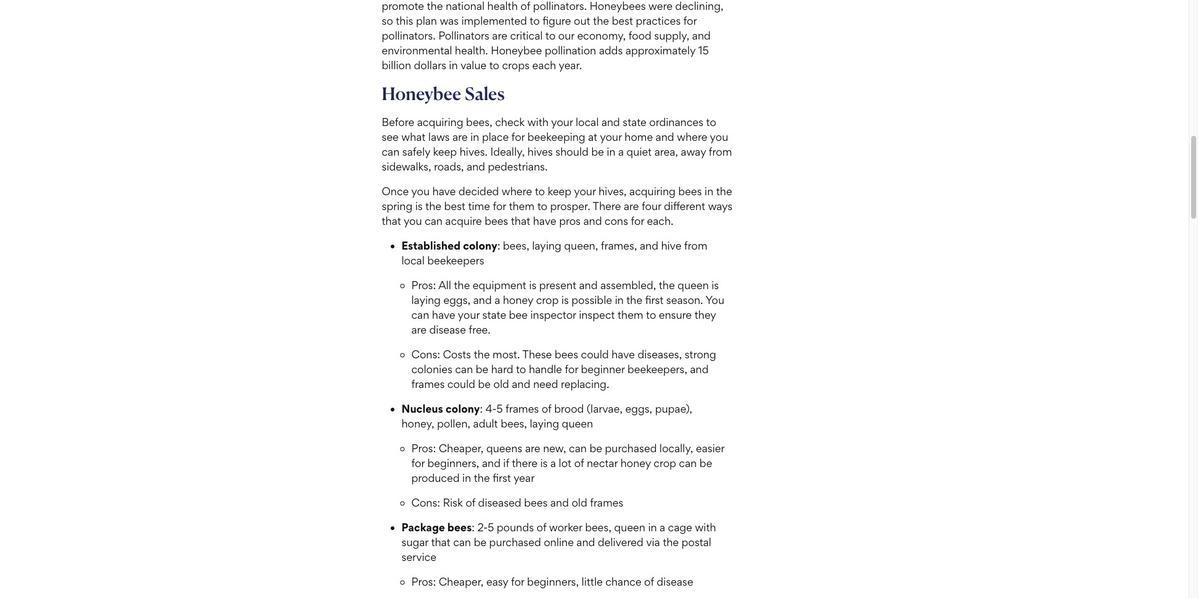 Task type: describe. For each thing, give the bounding box(es) containing it.
the inside : 2-5 pounds of worker bees, queen in a cage with sugar that can be purchased online and delivered via the postal service
[[663, 536, 679, 549]]

see
[[382, 130, 399, 143]]

each.
[[647, 215, 674, 228]]

: for nucleus colony
[[480, 403, 483, 416]]

queens
[[486, 442, 523, 455]]

the up ways
[[716, 185, 732, 198]]

be inside before acquiring bees, check with your local and state ordinances to see what laws are in place for beekeeping at your home and where you can safely keep hives. ideally, hives should be in a quiet area, away from sidewalks, roads, and pedestrians.
[[591, 145, 604, 158]]

before
[[382, 116, 414, 129]]

established colony
[[402, 239, 497, 252]]

bees, inside before acquiring bees, check with your local and state ordinances to see what laws are in place for beekeeping at your home and where you can safely keep hives. ideally, hives should be in a quiet area, away from sidewalks, roads, and pedestrians.
[[466, 116, 493, 129]]

time
[[468, 200, 490, 213]]

if
[[503, 457, 509, 470]]

should
[[556, 145, 589, 158]]

hives
[[528, 145, 553, 158]]

service
[[402, 551, 437, 564]]

the left best
[[426, 200, 442, 213]]

diseases,
[[638, 348, 682, 361]]

hive
[[661, 239, 682, 252]]

can up lot
[[569, 442, 587, 455]]

in inside pros: cheaper, queens are new, can be purchased locally, easier for beginners, and if there is a lot of nectar honey crop can be produced in the first year
[[462, 472, 471, 485]]

year
[[514, 472, 535, 485]]

cons: costs the most. these bees could have diseases, strong colonies can be hard to handle for beginner beekeepers, and frames could be old and need replacing.
[[412, 348, 716, 391]]

the inside pros: cheaper, queens are new, can be purchased locally, easier for beginners, and if there is a lot of nectar honey crop can be produced in the first year
[[474, 472, 490, 485]]

bees down time
[[485, 215, 508, 228]]

laying inside : bees, laying queen, frames, and hive from local beekeepers
[[532, 239, 562, 252]]

in inside 'pros: all the equipment is present and assembled, the queen is laying eggs, and a honey crop is possible in the first season. you can have your state bee inspector inspect them to ensure they are disease free.'
[[615, 294, 624, 307]]

ensure
[[659, 309, 692, 322]]

is down present
[[562, 294, 569, 307]]

and inside : 2-5 pounds of worker bees, queen in a cage with sugar that can be purchased online and delivered via the postal service
[[577, 536, 595, 549]]

can inside : 2-5 pounds of worker bees, queen in a cage with sugar that can be purchased online and delivered via the postal service
[[453, 536, 471, 549]]

prosper.
[[550, 200, 591, 213]]

1 vertical spatial you
[[411, 185, 430, 198]]

that inside : 2-5 pounds of worker bees, queen in a cage with sugar that can be purchased online and delivered via the postal service
[[431, 536, 451, 549]]

away
[[681, 145, 706, 158]]

risk
[[443, 497, 463, 510]]

and inside once you have decided where to keep your hives, acquiring bees in the spring is the best time for them to prosper. there are four different ways that you can acquire bees that have pros and cons for each.
[[584, 215, 602, 228]]

are inside 'pros: all the equipment is present and assembled, the queen is laying eggs, and a honey crop is possible in the first season. you can have your state bee inspector inspect them to ensure they are disease free.'
[[412, 323, 427, 336]]

little
[[582, 576, 603, 589]]

crop inside pros: cheaper, queens are new, can be purchased locally, easier for beginners, and if there is a lot of nectar honey crop can be produced in the first year
[[654, 457, 676, 470]]

you
[[706, 294, 725, 307]]

bees, inside : 4-5 frames of brood (larvae, eggs, pupae), honey, pollen, adult bees, laying queen
[[501, 417, 527, 430]]

present
[[539, 279, 577, 292]]

of inside : 2-5 pounds of worker bees, queen in a cage with sugar that can be purchased online and delivered via the postal service
[[537, 521, 547, 534]]

honey,
[[402, 417, 435, 430]]

state inside 'pros: all the equipment is present and assembled, the queen is laying eggs, and a honey crop is possible in the first season. you can have your state bee inspector inspect them to ensure they are disease free.'
[[483, 309, 506, 322]]

cons
[[605, 215, 628, 228]]

in inside once you have decided where to keep your hives, acquiring bees in the spring is the best time for them to prosper. there are four different ways that you can acquire bees that have pros and cons for each.
[[705, 185, 714, 198]]

is inside pros: cheaper, queens are new, can be purchased locally, easier for beginners, and if there is a lot of nectar honey crop can be produced in the first year
[[540, 457, 548, 470]]

: bees, laying queen, frames, and hive from local beekeepers
[[402, 239, 708, 267]]

have up best
[[433, 185, 456, 198]]

best
[[444, 200, 466, 213]]

laying inside : 4-5 frames of brood (larvae, eggs, pupae), honey, pollen, adult bees, laying queen
[[530, 417, 559, 430]]

bees up 'different'
[[679, 185, 702, 198]]

easier
[[696, 442, 725, 455]]

cheaper, for queens
[[439, 442, 484, 455]]

: 4-5 frames of brood (larvae, eggs, pupae), honey, pollen, adult bees, laying queen
[[402, 403, 692, 430]]

2-
[[478, 521, 488, 534]]

them inside 'pros: all the equipment is present and assembled, the queen is laying eggs, and a honey crop is possible in the first season. you can have your state bee inspector inspect them to ensure they are disease free.'
[[618, 309, 643, 322]]

first inside 'pros: all the equipment is present and assembled, the queen is laying eggs, and a honey crop is possible in the first season. you can have your state bee inspector inspect them to ensure they are disease free.'
[[645, 294, 664, 307]]

queen inside : 4-5 frames of brood (larvae, eggs, pupae), honey, pollen, adult bees, laying queen
[[562, 417, 593, 430]]

spring
[[382, 200, 413, 213]]

5 for 2-
[[488, 521, 494, 534]]

in left quiet
[[607, 145, 616, 158]]

1 horizontal spatial could
[[581, 348, 609, 361]]

package
[[402, 521, 445, 534]]

queen inside 'pros: all the equipment is present and assembled, the queen is laying eggs, and a honey crop is possible in the first season. you can have your state bee inspector inspect them to ensure they are disease free.'
[[678, 279, 709, 292]]

acquire
[[445, 215, 482, 228]]

and inside : bees, laying queen, frames, and hive from local beekeepers
[[640, 239, 659, 252]]

1 horizontal spatial disease
[[657, 576, 694, 589]]

replacing.
[[561, 378, 609, 391]]

beginners, inside pros: cheaper, queens are new, can be purchased locally, easier for beginners, and if there is a lot of nectar honey crop can be produced in the first year
[[428, 457, 479, 470]]

decided
[[459, 185, 499, 198]]

pros: cheaper, easy for beginners, little chance of disease
[[412, 576, 694, 589]]

different
[[664, 200, 706, 213]]

via
[[646, 536, 660, 549]]

eggs, inside 'pros: all the equipment is present and assembled, the queen is laying eggs, and a honey crop is possible in the first season. you can have your state bee inspector inspect them to ensure they are disease free.'
[[444, 294, 471, 307]]

bees left 2-
[[448, 521, 472, 534]]

there
[[512, 457, 538, 470]]

inspect
[[579, 309, 615, 322]]

state inside before acquiring bees, check with your local and state ordinances to see what laws are in place for beekeeping at your home and where you can safely keep hives. ideally, hives should be in a quiet area, away from sidewalks, roads, and pedestrians.
[[623, 116, 647, 129]]

all
[[439, 279, 451, 292]]

2 vertical spatial frames
[[590, 497, 624, 510]]

disease inside 'pros: all the equipment is present and assembled, the queen is laying eggs, and a honey crop is possible in the first season. you can have your state bee inspector inspect them to ensure they are disease free.'
[[429, 323, 466, 336]]

of right risk
[[466, 497, 475, 510]]

5 for 4-
[[497, 403, 503, 416]]

strong
[[685, 348, 716, 361]]

laws
[[428, 130, 450, 143]]

be up 4-
[[478, 378, 491, 391]]

for down four
[[631, 215, 644, 228]]

queen,
[[564, 239, 598, 252]]

have inside 'pros: all the equipment is present and assembled, the queen is laying eggs, and a honey crop is possible in the first season. you can have your state bee inspector inspect them to ensure they are disease free.'
[[432, 309, 455, 322]]

are inside pros: cheaper, queens are new, can be purchased locally, easier for beginners, and if there is a lot of nectar honey crop can be produced in the first year
[[525, 442, 540, 455]]

area,
[[655, 145, 678, 158]]

4-
[[486, 403, 497, 416]]

bees, inside : bees, laying queen, frames, and hive from local beekeepers
[[503, 239, 530, 252]]

pedestrians.
[[488, 160, 548, 173]]

old inside cons: costs the most. these bees could have diseases, strong colonies can be hard to handle for beginner beekeepers, and frames could be old and need replacing.
[[494, 378, 509, 391]]

honeybee sales
[[382, 83, 505, 104]]

keep inside before acquiring bees, check with your local and state ordinances to see what laws are in place for beekeeping at your home and where you can safely keep hives. ideally, hives should be in a quiet area, away from sidewalks, roads, and pedestrians.
[[433, 145, 457, 158]]

cons: for cons: costs the most. these bees could have diseases, strong colonies can be hard to handle for beginner beekeepers, and frames could be old and need replacing.
[[412, 348, 440, 361]]

bees down year
[[524, 497, 548, 510]]

in up hives.
[[471, 130, 479, 143]]

cons: risk of diseased bees and old frames
[[412, 497, 624, 510]]

beekeepers,
[[628, 363, 688, 376]]

cheaper, for easy
[[439, 576, 484, 589]]

pounds
[[497, 521, 534, 534]]

before acquiring bees, check with your local and state ordinances to see what laws are in place for beekeeping at your home and where you can safely keep hives. ideally, hives should be in a quiet area, away from sidewalks, roads, and pedestrians.
[[382, 116, 732, 173]]

of right chance
[[644, 576, 654, 589]]

check
[[495, 116, 525, 129]]

to down pedestrians.
[[535, 185, 545, 198]]

home
[[625, 130, 653, 143]]

to inside cons: costs the most. these bees could have diseases, strong colonies can be hard to handle for beginner beekeepers, and frames could be old and need replacing.
[[516, 363, 526, 376]]

1 vertical spatial old
[[572, 497, 587, 510]]

hives,
[[599, 185, 627, 198]]

from inside before acquiring bees, check with your local and state ordinances to see what laws are in place for beekeeping at your home and where you can safely keep hives. ideally, hives should be in a quiet area, away from sidewalks, roads, and pedestrians.
[[709, 145, 732, 158]]

with inside : 2-5 pounds of worker bees, queen in a cage with sugar that can be purchased online and delivered via the postal service
[[695, 521, 716, 534]]

what
[[402, 130, 426, 143]]

the up the season.
[[659, 279, 675, 292]]

: for package bees
[[472, 521, 475, 534]]

the right all
[[454, 279, 470, 292]]

where inside once you have decided where to keep your hives, acquiring bees in the spring is the best time for them to prosper. there are four different ways that you can acquire bees that have pros and cons for each.
[[502, 185, 532, 198]]

can inside cons: costs the most. these bees could have diseases, strong colonies can be hard to handle for beginner beekeepers, and frames could be old and need replacing.
[[455, 363, 473, 376]]

can inside before acquiring bees, check with your local and state ordinances to see what laws are in place for beekeeping at your home and where you can safely keep hives. ideally, hives should be in a quiet area, away from sidewalks, roads, and pedestrians.
[[382, 145, 400, 158]]

pros
[[559, 215, 581, 228]]

from inside : bees, laying queen, frames, and hive from local beekeepers
[[684, 239, 708, 252]]

laying inside 'pros: all the equipment is present and assembled, the queen is laying eggs, and a honey crop is possible in the first season. you can have your state bee inspector inspect them to ensure they are disease free.'
[[412, 294, 441, 307]]

delivered
[[598, 536, 644, 549]]

once
[[382, 185, 409, 198]]

cage
[[668, 521, 692, 534]]

is up you
[[712, 279, 719, 292]]

your inside 'pros: all the equipment is present and assembled, the queen is laying eggs, and a honey crop is possible in the first season. you can have your state bee inspector inspect them to ensure they are disease free.'
[[458, 309, 480, 322]]

these
[[523, 348, 552, 361]]

are inside once you have decided where to keep your hives, acquiring bees in the spring is the best time for them to prosper. there are four different ways that you can acquire bees that have pros and cons for each.
[[624, 200, 639, 213]]

frames,
[[601, 239, 637, 252]]

nucleus
[[402, 403, 443, 416]]

place
[[482, 130, 509, 143]]

hives.
[[460, 145, 488, 158]]

equipment
[[473, 279, 527, 292]]

diseased
[[478, 497, 521, 510]]

chance
[[606, 576, 642, 589]]

most.
[[493, 348, 520, 361]]

worker
[[549, 521, 582, 534]]

safely
[[402, 145, 430, 158]]

need
[[533, 378, 558, 391]]

a inside before acquiring bees, check with your local and state ordinances to see what laws are in place for beekeeping at your home and where you can safely keep hives. ideally, hives should be in a quiet area, away from sidewalks, roads, and pedestrians.
[[618, 145, 624, 158]]

3 pros: from the top
[[412, 576, 436, 589]]

acquiring inside once you have decided where to keep your hives, acquiring bees in the spring is the best time for them to prosper. there are four different ways that you can acquire bees that have pros and cons for each.
[[630, 185, 676, 198]]



Task type: locate. For each thing, give the bounding box(es) containing it.
colony
[[463, 239, 497, 252], [446, 403, 480, 416]]

a inside : 2-5 pounds of worker bees, queen in a cage with sugar that can be purchased online and delivered via the postal service
[[660, 521, 665, 534]]

with up postal
[[695, 521, 716, 534]]

purchased down pounds on the bottom
[[489, 536, 541, 549]]

1 horizontal spatial 5
[[497, 403, 503, 416]]

2 vertical spatial laying
[[530, 417, 559, 430]]

disease
[[429, 323, 466, 336], [657, 576, 694, 589]]

0 horizontal spatial local
[[402, 254, 425, 267]]

for right the "easy"
[[511, 576, 524, 589]]

are up hives.
[[453, 130, 468, 143]]

acquiring inside before acquiring bees, check with your local and state ordinances to see what laws are in place for beekeeping at your home and where you can safely keep hives. ideally, hives should be in a quiet area, away from sidewalks, roads, and pedestrians.
[[417, 116, 463, 129]]

pros: down service
[[412, 576, 436, 589]]

beginner
[[581, 363, 625, 376]]

of up online
[[537, 521, 547, 534]]

0 horizontal spatial crop
[[536, 294, 559, 307]]

of left brood on the bottom
[[542, 403, 552, 416]]

local inside : bees, laying queen, frames, and hive from local beekeepers
[[402, 254, 425, 267]]

bees, up place
[[466, 116, 493, 129]]

frames right 4-
[[506, 403, 539, 416]]

purchased inside pros: cheaper, queens are new, can be purchased locally, easier for beginners, and if there is a lot of nectar honey crop can be produced in the first year
[[605, 442, 657, 455]]

your up free. on the left bottom of the page
[[458, 309, 480, 322]]

: up equipment
[[497, 239, 500, 252]]

for up replacing.
[[565, 363, 578, 376]]

keep up roads,
[[433, 145, 457, 158]]

bees up the handle
[[555, 348, 578, 361]]

eggs, down all
[[444, 294, 471, 307]]

that down package bees
[[431, 536, 451, 549]]

1 horizontal spatial purchased
[[605, 442, 657, 455]]

first up 'ensure'
[[645, 294, 664, 307]]

0 horizontal spatial beginners,
[[428, 457, 479, 470]]

pros: inside 'pros: all the equipment is present and assembled, the queen is laying eggs, and a honey crop is possible in the first season. you can have your state bee inspector inspect them to ensure they are disease free.'
[[412, 279, 436, 292]]

0 horizontal spatial with
[[528, 116, 549, 129]]

have
[[433, 185, 456, 198], [533, 215, 557, 228], [432, 309, 455, 322], [612, 348, 635, 361]]

queen
[[678, 279, 709, 292], [562, 417, 593, 430], [614, 521, 646, 534]]

5 up adult
[[497, 403, 503, 416]]

0 vertical spatial frames
[[412, 378, 445, 391]]

1 vertical spatial crop
[[654, 457, 676, 470]]

0 vertical spatial cons:
[[412, 348, 440, 361]]

purchased up nectar
[[605, 442, 657, 455]]

cheaper, down pollen,
[[439, 442, 484, 455]]

where inside before acquiring bees, check with your local and state ordinances to see what laws are in place for beekeeping at your home and where you can safely keep hives. ideally, hives should be in a quiet area, away from sidewalks, roads, and pedestrians.
[[677, 130, 708, 143]]

bees,
[[466, 116, 493, 129], [503, 239, 530, 252], [501, 417, 527, 430], [585, 521, 612, 534]]

a inside 'pros: all the equipment is present and assembled, the queen is laying eggs, and a honey crop is possible in the first season. you can have your state bee inspector inspect them to ensure they are disease free.'
[[495, 294, 500, 307]]

is down new,
[[540, 457, 548, 470]]

have left pros
[[533, 215, 557, 228]]

0 horizontal spatial state
[[483, 309, 506, 322]]

where
[[677, 130, 708, 143], [502, 185, 532, 198]]

for inside pros: cheaper, queens are new, can be purchased locally, easier for beginners, and if there is a lot of nectar honey crop can be produced in the first year
[[412, 457, 425, 470]]

2 vertical spatial you
[[404, 215, 422, 228]]

1 vertical spatial frames
[[506, 403, 539, 416]]

0 vertical spatial 5
[[497, 403, 503, 416]]

2 vertical spatial :
[[472, 521, 475, 534]]

honey inside 'pros: all the equipment is present and assembled, the queen is laying eggs, and a honey crop is possible in the first season. you can have your state bee inspector inspect them to ensure they are disease free.'
[[503, 294, 533, 307]]

1 vertical spatial could
[[448, 378, 475, 391]]

pros: inside pros: cheaper, queens are new, can be purchased locally, easier for beginners, and if there is a lot of nectar honey crop can be produced in the first year
[[412, 442, 436, 455]]

and
[[602, 116, 620, 129], [656, 130, 674, 143], [467, 160, 485, 173], [584, 215, 602, 228], [640, 239, 659, 252], [579, 279, 598, 292], [473, 294, 492, 307], [690, 363, 709, 376], [512, 378, 531, 391], [482, 457, 501, 470], [551, 497, 569, 510], [577, 536, 595, 549]]

inspector
[[531, 309, 576, 322]]

0 horizontal spatial where
[[502, 185, 532, 198]]

to
[[706, 116, 716, 129], [535, 185, 545, 198], [537, 200, 548, 213], [646, 309, 656, 322], [516, 363, 526, 376]]

them
[[509, 200, 535, 213], [618, 309, 643, 322]]

2 horizontal spatial queen
[[678, 279, 709, 292]]

can up colonies
[[412, 309, 429, 322]]

brood
[[554, 403, 584, 416]]

1 horizontal spatial local
[[576, 116, 599, 129]]

at
[[588, 130, 598, 143]]

1 vertical spatial them
[[618, 309, 643, 322]]

of
[[542, 403, 552, 416], [574, 457, 584, 470], [466, 497, 475, 510], [537, 521, 547, 534], [644, 576, 654, 589]]

2 horizontal spatial :
[[497, 239, 500, 252]]

queen up delivered
[[614, 521, 646, 534]]

0 horizontal spatial them
[[509, 200, 535, 213]]

there
[[593, 200, 621, 213]]

0 vertical spatial old
[[494, 378, 509, 391]]

frames down nectar
[[590, 497, 624, 510]]

0 vertical spatial honey
[[503, 294, 533, 307]]

the inside cons: costs the most. these bees could have diseases, strong colonies can be hard to handle for beginner beekeepers, and frames could be old and need replacing.
[[474, 348, 490, 361]]

the down assembled,
[[627, 294, 643, 307]]

is inside once you have decided where to keep your hives, acquiring bees in the spring is the best time for them to prosper. there are four different ways that you can acquire bees that have pros and cons for each.
[[415, 200, 423, 213]]

frames down colonies
[[412, 378, 445, 391]]

for up produced
[[412, 457, 425, 470]]

1 vertical spatial with
[[695, 521, 716, 534]]

0 horizontal spatial first
[[493, 472, 511, 485]]

be up nectar
[[590, 442, 602, 455]]

keep
[[433, 145, 457, 158], [548, 185, 572, 198]]

quiet
[[627, 145, 652, 158]]

new,
[[543, 442, 566, 455]]

a up via
[[660, 521, 665, 534]]

the up diseased at the bottom left of the page
[[474, 472, 490, 485]]

2 pros: from the top
[[412, 442, 436, 455]]

0 vertical spatial crop
[[536, 294, 559, 307]]

: left 2-
[[472, 521, 475, 534]]

purchased
[[605, 442, 657, 455], [489, 536, 541, 549]]

0 vertical spatial where
[[677, 130, 708, 143]]

frames inside : 4-5 frames of brood (larvae, eggs, pupae), honey, pollen, adult bees, laying queen
[[506, 403, 539, 416]]

: inside : 4-5 frames of brood (larvae, eggs, pupae), honey, pollen, adult bees, laying queen
[[480, 403, 483, 416]]

: inside : 2-5 pounds of worker bees, queen in a cage with sugar that can be purchased online and delivered via the postal service
[[472, 521, 475, 534]]

queen inside : 2-5 pounds of worker bees, queen in a cage with sugar that can be purchased online and delivered via the postal service
[[614, 521, 646, 534]]

0 horizontal spatial that
[[382, 215, 401, 228]]

that
[[382, 215, 401, 228], [511, 215, 530, 228], [431, 536, 451, 549]]

0 vertical spatial cheaper,
[[439, 442, 484, 455]]

cons: for cons: risk of diseased bees and old frames
[[412, 497, 440, 510]]

1 vertical spatial :
[[480, 403, 483, 416]]

0 horizontal spatial acquiring
[[417, 116, 463, 129]]

them down assembled,
[[618, 309, 643, 322]]

are inside before acquiring bees, check with your local and state ordinances to see what laws are in place for beekeeping at your home and where you can safely keep hives. ideally, hives should be in a quiet area, away from sidewalks, roads, and pedestrians.
[[453, 130, 468, 143]]

1 cheaper, from the top
[[439, 442, 484, 455]]

colony for nucleus colony
[[446, 403, 480, 416]]

1 horizontal spatial state
[[623, 116, 647, 129]]

1 horizontal spatial with
[[695, 521, 716, 534]]

1 horizontal spatial crop
[[654, 457, 676, 470]]

could down costs
[[448, 378, 475, 391]]

1 vertical spatial cons:
[[412, 497, 440, 510]]

and inside pros: cheaper, queens are new, can be purchased locally, easier for beginners, and if there is a lot of nectar honey crop can be produced in the first year
[[482, 457, 501, 470]]

with inside before acquiring bees, check with your local and state ordinances to see what laws are in place for beekeeping at your home and where you can safely keep hives. ideally, hives should be in a quiet area, away from sidewalks, roads, and pedestrians.
[[528, 116, 549, 129]]

0 horizontal spatial frames
[[412, 378, 445, 391]]

can up established
[[425, 215, 443, 228]]

laying
[[532, 239, 562, 252], [412, 294, 441, 307], [530, 417, 559, 430]]

1 vertical spatial from
[[684, 239, 708, 252]]

to inside 'pros: all the equipment is present and assembled, the queen is laying eggs, and a honey crop is possible in the first season. you can have your state bee inspector inspect them to ensure they are disease free.'
[[646, 309, 656, 322]]

0 horizontal spatial old
[[494, 378, 509, 391]]

1 vertical spatial laying
[[412, 294, 441, 307]]

your right at
[[600, 130, 622, 143]]

acquiring up laws
[[417, 116, 463, 129]]

locally,
[[660, 442, 693, 455]]

2 cheaper, from the top
[[439, 576, 484, 589]]

bees, inside : 2-5 pounds of worker bees, queen in a cage with sugar that can be purchased online and delivered via the postal service
[[585, 521, 612, 534]]

0 vertical spatial purchased
[[605, 442, 657, 455]]

eggs, inside : 4-5 frames of brood (larvae, eggs, pupae), honey, pollen, adult bees, laying queen
[[625, 403, 653, 416]]

0 vertical spatial queen
[[678, 279, 709, 292]]

purchased inside : 2-5 pounds of worker bees, queen in a cage with sugar that can be purchased online and delivered via the postal service
[[489, 536, 541, 549]]

1 horizontal spatial honey
[[621, 457, 651, 470]]

1 pros: from the top
[[412, 279, 436, 292]]

0 horizontal spatial disease
[[429, 323, 466, 336]]

cheaper, inside pros: cheaper, queens are new, can be purchased locally, easier for beginners, and if there is a lot of nectar honey crop can be produced in the first year
[[439, 442, 484, 455]]

be down at
[[591, 145, 604, 158]]

for down check
[[512, 130, 525, 143]]

acquiring up four
[[630, 185, 676, 198]]

0 vertical spatial pros:
[[412, 279, 436, 292]]

a
[[618, 145, 624, 158], [495, 294, 500, 307], [551, 457, 556, 470], [660, 521, 665, 534]]

bee
[[509, 309, 528, 322]]

ordinances
[[649, 116, 704, 129]]

old up worker
[[572, 497, 587, 510]]

crop inside 'pros: all the equipment is present and assembled, the queen is laying eggs, and a honey crop is possible in the first season. you can have your state bee inspector inspect them to ensure they are disease free.'
[[536, 294, 559, 307]]

for right time
[[493, 200, 506, 213]]

sugar
[[402, 536, 429, 549]]

frames
[[412, 378, 445, 391], [506, 403, 539, 416], [590, 497, 624, 510]]

0 vertical spatial you
[[710, 130, 728, 143]]

disease down postal
[[657, 576, 694, 589]]

0 vertical spatial acquiring
[[417, 116, 463, 129]]

possible
[[572, 294, 612, 307]]

keep inside once you have decided where to keep your hives, acquiring bees in the spring is the best time for them to prosper. there are four different ways that you can acquire bees that have pros and cons for each.
[[548, 185, 572, 198]]

first down if
[[493, 472, 511, 485]]

1 horizontal spatial from
[[709, 145, 732, 158]]

(larvae,
[[587, 403, 623, 416]]

bees, up equipment
[[503, 239, 530, 252]]

in inside : 2-5 pounds of worker bees, queen in a cage with sugar that can be purchased online and delivered via the postal service
[[648, 521, 657, 534]]

pros: cheaper, queens are new, can be purchased locally, easier for beginners, and if there is a lot of nectar honey crop can be produced in the first year
[[412, 442, 725, 485]]

frames inside cons: costs the most. these bees could have diseases, strong colonies can be hard to handle for beginner beekeepers, and frames could be old and need replacing.
[[412, 378, 445, 391]]

colony for established colony
[[463, 239, 497, 252]]

pros: left all
[[412, 279, 436, 292]]

for inside before acquiring bees, check with your local and state ordinances to see what laws are in place for beekeeping at your home and where you can safely keep hives. ideally, hives should be in a quiet area, away from sidewalks, roads, and pedestrians.
[[512, 130, 525, 143]]

0 horizontal spatial could
[[448, 378, 475, 391]]

is
[[415, 200, 423, 213], [529, 279, 537, 292], [712, 279, 719, 292], [562, 294, 569, 307], [540, 457, 548, 470]]

local inside before acquiring bees, check with your local and state ordinances to see what laws are in place for beekeeping at your home and where you can safely keep hives. ideally, hives should be in a quiet area, away from sidewalks, roads, and pedestrians.
[[576, 116, 599, 129]]

in
[[471, 130, 479, 143], [607, 145, 616, 158], [705, 185, 714, 198], [615, 294, 624, 307], [462, 472, 471, 485], [648, 521, 657, 534]]

pros: for laying
[[412, 279, 436, 292]]

are up colonies
[[412, 323, 427, 336]]

0 horizontal spatial :
[[472, 521, 475, 534]]

1 vertical spatial 5
[[488, 521, 494, 534]]

0 vertical spatial local
[[576, 116, 599, 129]]

in up via
[[648, 521, 657, 534]]

sales
[[465, 83, 505, 104]]

of inside pros: cheaper, queens are new, can be purchased locally, easier for beginners, and if there is a lot of nectar honey crop can be produced in the first year
[[574, 457, 584, 470]]

ways
[[708, 200, 733, 213]]

the
[[716, 185, 732, 198], [426, 200, 442, 213], [454, 279, 470, 292], [659, 279, 675, 292], [627, 294, 643, 307], [474, 348, 490, 361], [474, 472, 490, 485], [663, 536, 679, 549]]

adult
[[473, 417, 498, 430]]

2 horizontal spatial that
[[511, 215, 530, 228]]

nectar
[[587, 457, 618, 470]]

with up beekeeping
[[528, 116, 549, 129]]

1 vertical spatial purchased
[[489, 536, 541, 549]]

online
[[544, 536, 574, 549]]

pros: for beginners,
[[412, 442, 436, 455]]

0 vertical spatial could
[[581, 348, 609, 361]]

a down equipment
[[495, 294, 500, 307]]

can down package bees
[[453, 536, 471, 549]]

: inside : bees, laying queen, frames, and hive from local beekeepers
[[497, 239, 500, 252]]

sidewalks,
[[382, 160, 431, 173]]

5 inside : 2-5 pounds of worker bees, queen in a cage with sugar that can be purchased online and delivered via the postal service
[[488, 521, 494, 534]]

1 vertical spatial honey
[[621, 457, 651, 470]]

a left lot
[[551, 457, 556, 470]]

old down hard
[[494, 378, 509, 391]]

first
[[645, 294, 664, 307], [493, 472, 511, 485]]

1 horizontal spatial old
[[572, 497, 587, 510]]

have inside cons: costs the most. these bees could have diseases, strong colonies can be hard to handle for beginner beekeepers, and frames could be old and need replacing.
[[612, 348, 635, 361]]

established
[[402, 239, 461, 252]]

you
[[710, 130, 728, 143], [411, 185, 430, 198], [404, 215, 422, 228]]

have down all
[[432, 309, 455, 322]]

0 vertical spatial state
[[623, 116, 647, 129]]

can down locally,
[[679, 457, 697, 470]]

1 horizontal spatial where
[[677, 130, 708, 143]]

0 horizontal spatial 5
[[488, 521, 494, 534]]

of right lot
[[574, 457, 584, 470]]

cheaper,
[[439, 442, 484, 455], [439, 576, 484, 589]]

is left present
[[529, 279, 537, 292]]

is right spring
[[415, 200, 423, 213]]

1 horizontal spatial that
[[431, 536, 451, 549]]

cons: up 'package'
[[412, 497, 440, 510]]

5 inside : 4-5 frames of brood (larvae, eggs, pupae), honey, pollen, adult bees, laying queen
[[497, 403, 503, 416]]

honey inside pros: cheaper, queens are new, can be purchased locally, easier for beginners, and if there is a lot of nectar honey crop can be produced in the first year
[[621, 457, 651, 470]]

in down assembled,
[[615, 294, 624, 307]]

0 vertical spatial laying
[[532, 239, 562, 252]]

that up : bees, laying queen, frames, and hive from local beekeepers
[[511, 215, 530, 228]]

bees, up delivered
[[585, 521, 612, 534]]

honeybee
[[382, 83, 461, 104]]

eggs,
[[444, 294, 471, 307], [625, 403, 653, 416]]

to inside before acquiring bees, check with your local and state ordinances to see what laws are in place for beekeeping at your home and where you can safely keep hives. ideally, hives should be in a quiet area, away from sidewalks, roads, and pedestrians.
[[706, 116, 716, 129]]

a inside pros: cheaper, queens are new, can be purchased locally, easier for beginners, and if there is a lot of nectar honey crop can be produced in the first year
[[551, 457, 556, 470]]

1 vertical spatial acquiring
[[630, 185, 676, 198]]

where up the away
[[677, 130, 708, 143]]

produced
[[412, 472, 460, 485]]

four
[[642, 200, 661, 213]]

your up beekeeping
[[551, 116, 573, 129]]

1 cons: from the top
[[412, 348, 440, 361]]

local down established
[[402, 254, 425, 267]]

to right the ordinances
[[706, 116, 716, 129]]

1 vertical spatial queen
[[562, 417, 593, 430]]

cons: inside cons: costs the most. these bees could have diseases, strong colonies can be hard to handle for beginner beekeepers, and frames could be old and need replacing.
[[412, 348, 440, 361]]

beginners,
[[428, 457, 479, 470], [527, 576, 579, 589]]

1 horizontal spatial :
[[480, 403, 483, 416]]

1 vertical spatial colony
[[446, 403, 480, 416]]

1 horizontal spatial queen
[[614, 521, 646, 534]]

are left four
[[624, 200, 639, 213]]

: 2-5 pounds of worker bees, queen in a cage with sugar that can be purchased online and delivered via the postal service
[[402, 521, 716, 564]]

acquiring
[[417, 116, 463, 129], [630, 185, 676, 198]]

0 horizontal spatial keep
[[433, 145, 457, 158]]

1 horizontal spatial first
[[645, 294, 664, 307]]

1 vertical spatial cheaper,
[[439, 576, 484, 589]]

: for established colony
[[497, 239, 500, 252]]

bees, up queens
[[501, 417, 527, 430]]

1 vertical spatial keep
[[548, 185, 572, 198]]

where down pedestrians.
[[502, 185, 532, 198]]

of inside : 4-5 frames of brood (larvae, eggs, pupae), honey, pollen, adult bees, laying queen
[[542, 403, 552, 416]]

them inside once you have decided where to keep your hives, acquiring bees in the spring is the best time for them to prosper. there are four different ways that you can acquire bees that have pros and cons for each.
[[509, 200, 535, 213]]

costs
[[443, 348, 471, 361]]

can down costs
[[455, 363, 473, 376]]

could up beginner
[[581, 348, 609, 361]]

0 horizontal spatial honey
[[503, 294, 533, 307]]

be down 2-
[[474, 536, 487, 549]]

them down pedestrians.
[[509, 200, 535, 213]]

honey
[[503, 294, 533, 307], [621, 457, 651, 470]]

bees inside cons: costs the most. these bees could have diseases, strong colonies can be hard to handle for beginner beekeepers, and frames could be old and need replacing.
[[555, 348, 578, 361]]

0 vertical spatial beginners,
[[428, 457, 479, 470]]

be left hard
[[476, 363, 489, 376]]

you inside before acquiring bees, check with your local and state ordinances to see what laws are in place for beekeeping at your home and where you can safely keep hives. ideally, hives should be in a quiet area, away from sidewalks, roads, and pedestrians.
[[710, 130, 728, 143]]

lot
[[559, 457, 572, 470]]

0 vertical spatial from
[[709, 145, 732, 158]]

pros: all the equipment is present and assembled, the queen is laying eggs, and a honey crop is possible in the first season. you can have your state bee inspector inspect them to ensure they are disease free.
[[412, 279, 725, 336]]

season.
[[667, 294, 703, 307]]

1 vertical spatial first
[[493, 472, 511, 485]]

cons: up colonies
[[412, 348, 440, 361]]

1 horizontal spatial beginners,
[[527, 576, 579, 589]]

0 vertical spatial eggs,
[[444, 294, 471, 307]]

laying down all
[[412, 294, 441, 307]]

hard
[[491, 363, 513, 376]]

0 vertical spatial colony
[[463, 239, 497, 252]]

pollen,
[[437, 417, 471, 430]]

from
[[709, 145, 732, 158], [684, 239, 708, 252]]

1 horizontal spatial them
[[618, 309, 643, 322]]

0 horizontal spatial from
[[684, 239, 708, 252]]

1 vertical spatial where
[[502, 185, 532, 198]]

1 vertical spatial eggs,
[[625, 403, 653, 416]]

1 horizontal spatial acquiring
[[630, 185, 676, 198]]

can down see
[[382, 145, 400, 158]]

first inside pros: cheaper, queens are new, can be purchased locally, easier for beginners, and if there is a lot of nectar honey crop can be produced in the first year
[[493, 472, 511, 485]]

they
[[695, 309, 716, 322]]

be inside : 2-5 pounds of worker bees, queen in a cage with sugar that can be purchased online and delivered via the postal service
[[474, 536, 487, 549]]

that down spring
[[382, 215, 401, 228]]

easy
[[486, 576, 508, 589]]

1 horizontal spatial eggs,
[[625, 403, 653, 416]]

free.
[[469, 323, 491, 336]]

can inside once you have decided where to keep your hives, acquiring bees in the spring is the best time for them to prosper. there are four different ways that you can acquire bees that have pros and cons for each.
[[425, 215, 443, 228]]

your inside once you have decided where to keep your hives, acquiring bees in the spring is the best time for them to prosper. there are four different ways that you can acquire bees that have pros and cons for each.
[[574, 185, 596, 198]]

from right the away
[[709, 145, 732, 158]]

1 vertical spatial state
[[483, 309, 506, 322]]

0 vertical spatial :
[[497, 239, 500, 252]]

once you have decided where to keep your hives, acquiring bees in the spring is the best time for them to prosper. there are four different ways that you can acquire bees that have pros and cons for each.
[[382, 185, 733, 228]]

1 vertical spatial beginners,
[[527, 576, 579, 589]]

0 horizontal spatial queen
[[562, 417, 593, 430]]

2 cons: from the top
[[412, 497, 440, 510]]

beekeeping
[[528, 130, 586, 143]]

honey right nectar
[[621, 457, 651, 470]]

for inside cons: costs the most. these bees could have diseases, strong colonies can be hard to handle for beginner beekeepers, and frames could be old and need replacing.
[[565, 363, 578, 376]]

0 vertical spatial with
[[528, 116, 549, 129]]

0 vertical spatial disease
[[429, 323, 466, 336]]

can inside 'pros: all the equipment is present and assembled, the queen is laying eggs, and a honey crop is possible in the first season. you can have your state bee inspector inspect them to ensure they are disease free.'
[[412, 309, 429, 322]]

0 vertical spatial keep
[[433, 145, 457, 158]]

to right hard
[[516, 363, 526, 376]]

be down easier
[[700, 457, 712, 470]]

2 vertical spatial pros:
[[412, 576, 436, 589]]

in up ways
[[705, 185, 714, 198]]

1 vertical spatial local
[[402, 254, 425, 267]]

colonies
[[412, 363, 453, 376]]

package bees
[[402, 521, 472, 534]]

queen down brood on the bottom
[[562, 417, 593, 430]]

2 horizontal spatial frames
[[590, 497, 624, 510]]

to left prosper.
[[537, 200, 548, 213]]

1 horizontal spatial keep
[[548, 185, 572, 198]]

local up at
[[576, 116, 599, 129]]

: left 4-
[[480, 403, 483, 416]]

crop up inspector
[[536, 294, 559, 307]]



Task type: vqa. For each thing, say whether or not it's contained in the screenshot.
"WORKER"
yes



